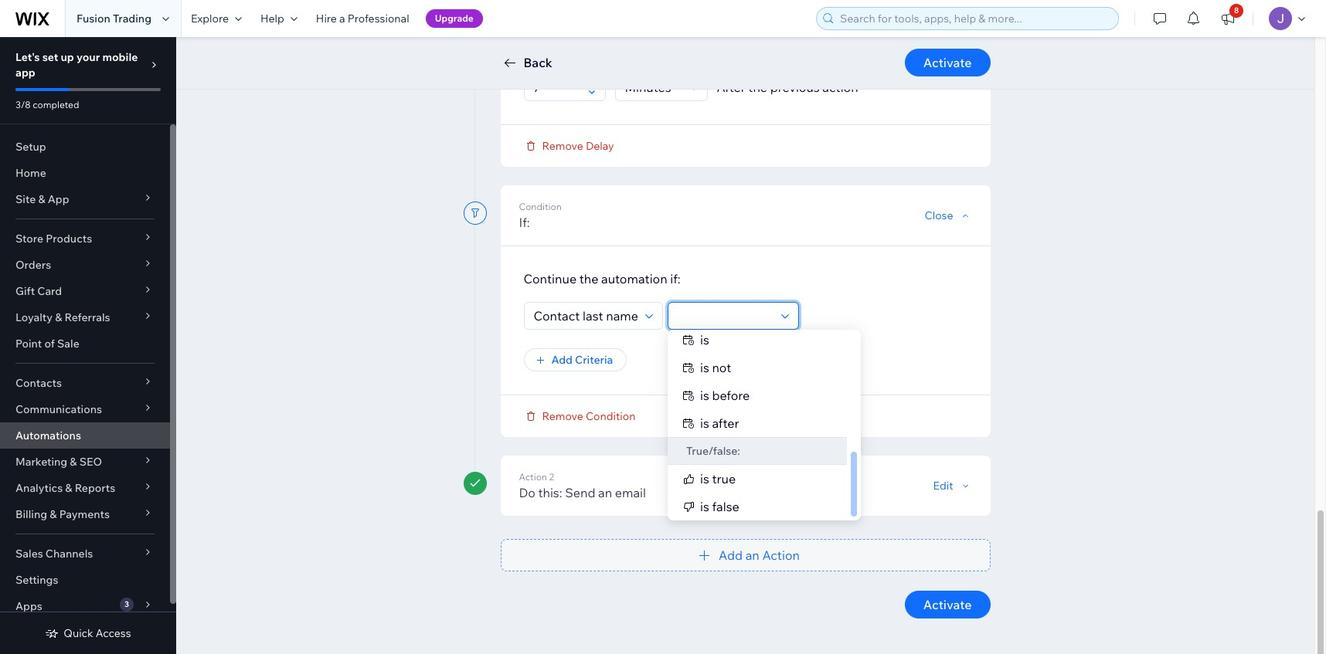 Task type: vqa. For each thing, say whether or not it's contained in the screenshot.
Enter project description (optional) 'TEXT FIELD'
no



Task type: describe. For each thing, give the bounding box(es) containing it.
& for billing
[[50, 508, 57, 522]]

is for is false
[[700, 499, 709, 514]]

billing & payments button
[[0, 502, 170, 528]]

explore
[[191, 12, 229, 26]]

marketing & seo button
[[0, 449, 170, 475]]

3/8
[[15, 99, 31, 111]]

loyalty
[[15, 311, 53, 325]]

8 button
[[1211, 0, 1245, 37]]

your
[[76, 50, 100, 64]]

sidebar element
[[0, 37, 176, 655]]

0 horizontal spatial condition
[[519, 201, 562, 212]]

home link
[[0, 160, 170, 186]]

gift card
[[15, 284, 62, 298]]

1 horizontal spatial the
[[669, 42, 688, 58]]

billing & payments
[[15, 508, 110, 522]]

store products
[[15, 232, 92, 246]]

remove for choose
[[542, 139, 583, 153]]

hire a professional link
[[307, 0, 419, 37]]

2
[[549, 471, 554, 483]]

3
[[124, 600, 129, 610]]

sale
[[57, 337, 79, 351]]

Search for tools, apps, help & more... field
[[835, 8, 1114, 29]]

point of sale
[[15, 337, 79, 351]]

access
[[96, 627, 131, 641]]

2 activate from the top
[[923, 597, 972, 612]]

marketing
[[15, 455, 67, 469]]

fusion
[[77, 12, 110, 26]]

remove delay button
[[524, 139, 614, 153]]

true/false:
[[686, 444, 740, 458]]

automations link
[[0, 423, 170, 449]]

automations
[[15, 429, 81, 443]]

remove for continue
[[542, 409, 583, 423]]

edit button
[[933, 479, 972, 493]]

setup
[[15, 140, 46, 154]]

is for is true
[[700, 471, 709, 486]]

edit
[[933, 479, 953, 493]]

true
[[712, 471, 735, 486]]

& for marketing
[[70, 455, 77, 469]]

8
[[1234, 5, 1239, 15]]

point of sale link
[[0, 331, 170, 357]]

a
[[339, 12, 345, 26]]

quick access button
[[45, 627, 131, 641]]

remove delay
[[542, 139, 614, 153]]

loyalty & referrals
[[15, 311, 110, 325]]

an inside action 2 do this: send an email
[[598, 485, 612, 500]]

the for after the previous action
[[748, 79, 767, 95]]

when
[[571, 42, 602, 58]]

mobile
[[102, 50, 138, 64]]

2 activate button from the top
[[905, 591, 990, 619]]

criteria
[[575, 353, 613, 367]]

up
[[61, 50, 74, 64]]

app
[[48, 192, 69, 206]]

set
[[42, 50, 58, 64]]

add an action
[[719, 547, 800, 563]]

settings link
[[0, 567, 170, 593]]

remove condition button
[[524, 409, 635, 423]]

after
[[712, 415, 739, 431]]

previous
[[770, 79, 820, 95]]

true/false: option
[[667, 437, 847, 465]]

seo
[[79, 455, 102, 469]]

add criteria
[[551, 353, 613, 367]]

after the previous action
[[717, 79, 858, 95]]

products
[[46, 232, 92, 246]]

site
[[15, 192, 36, 206]]

store
[[15, 232, 43, 246]]

action 2 do this: send an email
[[519, 471, 646, 500]]

of
[[44, 337, 55, 351]]

communications button
[[0, 396, 170, 423]]

sales
[[15, 547, 43, 561]]

condition if:
[[519, 201, 562, 230]]

home
[[15, 166, 46, 180]]

Select criteria field
[[529, 303, 640, 329]]

orders button
[[0, 252, 170, 278]]

is after
[[700, 415, 739, 431]]

is before
[[700, 388, 749, 403]]

gift card button
[[0, 278, 170, 304]]

false
[[712, 499, 739, 514]]

add criteria button
[[524, 348, 627, 371]]

is for is not
[[700, 360, 709, 375]]

back button
[[500, 53, 552, 72]]

apps
[[15, 600, 42, 614]]

3/8 completed
[[15, 99, 79, 111]]

add an action button
[[500, 539, 990, 571]]

upgrade
[[435, 12, 474, 24]]

quick access
[[64, 627, 131, 641]]

is for is before
[[700, 388, 709, 403]]



Task type: locate. For each thing, give the bounding box(es) containing it.
0 horizontal spatial action
[[519, 471, 547, 483]]

& right 'billing'
[[50, 508, 57, 522]]

0 horizontal spatial action
[[746, 42, 782, 58]]

this:
[[538, 485, 562, 500]]

list box
[[667, 326, 860, 520]]

channels
[[45, 547, 93, 561]]

an inside button
[[745, 547, 759, 563]]

hire a professional
[[316, 12, 409, 26]]

back
[[524, 55, 552, 70]]

is up is not
[[700, 332, 709, 347]]

analytics & reports
[[15, 481, 115, 495]]

help button
[[251, 0, 307, 37]]

0 vertical spatial add
[[551, 353, 573, 367]]

1 vertical spatial the
[[748, 79, 767, 95]]

store products button
[[0, 226, 170, 252]]

action
[[519, 471, 547, 483], [762, 547, 800, 563]]

continue the automation if:
[[524, 271, 681, 286]]

an
[[598, 485, 612, 500], [745, 547, 759, 563]]

& for site
[[38, 192, 45, 206]]

None field
[[620, 74, 685, 100], [673, 303, 776, 329], [620, 74, 685, 100], [673, 303, 776, 329]]

to
[[605, 42, 616, 58]]

0 vertical spatial an
[[598, 485, 612, 500]]

upgrade button
[[426, 9, 483, 28]]

0 vertical spatial the
[[669, 42, 688, 58]]

1 vertical spatial action
[[822, 79, 858, 95]]

& for loyalty
[[55, 311, 62, 325]]

is left after
[[700, 415, 709, 431]]

the right after
[[748, 79, 767, 95]]

None number field
[[529, 74, 583, 100]]

send
[[565, 485, 595, 500]]

1 activate from the top
[[923, 55, 972, 70]]

site & app button
[[0, 186, 170, 213]]

is left false
[[700, 499, 709, 514]]

not
[[712, 360, 731, 375]]

following
[[691, 42, 743, 58]]

sales channels
[[15, 547, 93, 561]]

& for analytics
[[65, 481, 72, 495]]

quick
[[64, 627, 93, 641]]

email
[[615, 485, 646, 500]]

delay
[[586, 139, 614, 153]]

2 horizontal spatial the
[[748, 79, 767, 95]]

& left seo
[[70, 455, 77, 469]]

action inside action 2 do this: send an email
[[519, 471, 547, 483]]

& inside the loyalty & referrals dropdown button
[[55, 311, 62, 325]]

1 horizontal spatial add
[[719, 547, 743, 563]]

list box containing is
[[667, 326, 860, 520]]

add for add an action
[[719, 547, 743, 563]]

1 horizontal spatial action
[[762, 547, 800, 563]]

& inside marketing & seo popup button
[[70, 455, 77, 469]]

3 is from the top
[[700, 388, 709, 403]]

add down false
[[719, 547, 743, 563]]

0 vertical spatial activate button
[[905, 49, 990, 77]]

1 horizontal spatial condition
[[586, 409, 635, 423]]

remove left delay
[[542, 139, 583, 153]]

orders
[[15, 258, 51, 272]]

add for add criteria
[[551, 353, 573, 367]]

site & app
[[15, 192, 69, 206]]

2 remove from the top
[[542, 409, 583, 423]]

choose when to perform the following action
[[524, 42, 782, 58]]

condition down 'criteria'
[[586, 409, 635, 423]]

4 is from the top
[[700, 415, 709, 431]]

2 vertical spatial the
[[579, 271, 598, 286]]

let's
[[15, 50, 40, 64]]

is false
[[700, 499, 739, 514]]

0 vertical spatial action
[[746, 42, 782, 58]]

is for is
[[700, 332, 709, 347]]

communications
[[15, 403, 102, 417]]

1 vertical spatial an
[[745, 547, 759, 563]]

is left 'true'
[[700, 471, 709, 486]]

if:
[[519, 214, 530, 230]]

choose
[[524, 42, 568, 58]]

professional
[[348, 12, 409, 26]]

remove condition
[[542, 409, 635, 423]]

trading
[[113, 12, 151, 26]]

completed
[[33, 99, 79, 111]]

1 vertical spatial remove
[[542, 409, 583, 423]]

6 is from the top
[[700, 499, 709, 514]]

gift
[[15, 284, 35, 298]]

sales channels button
[[0, 541, 170, 567]]

& inside analytics & reports popup button
[[65, 481, 72, 495]]

the for continue the automation if:
[[579, 271, 598, 286]]

help
[[260, 12, 284, 26]]

condition up if:
[[519, 201, 562, 212]]

& inside billing & payments 'popup button'
[[50, 508, 57, 522]]

1 is from the top
[[700, 332, 709, 347]]

0 vertical spatial remove
[[542, 139, 583, 153]]

analytics
[[15, 481, 63, 495]]

is for is after
[[700, 415, 709, 431]]

1 vertical spatial activate
[[923, 597, 972, 612]]

do
[[519, 485, 535, 500]]

& left the reports
[[65, 481, 72, 495]]

action inside button
[[762, 547, 800, 563]]

card
[[37, 284, 62, 298]]

condition
[[519, 201, 562, 212], [586, 409, 635, 423]]

1 horizontal spatial an
[[745, 547, 759, 563]]

1 vertical spatial condition
[[586, 409, 635, 423]]

hire
[[316, 12, 337, 26]]

if:
[[670, 271, 681, 286]]

is
[[700, 332, 709, 347], [700, 360, 709, 375], [700, 388, 709, 403], [700, 415, 709, 431], [700, 471, 709, 486], [700, 499, 709, 514]]

& right loyalty
[[55, 311, 62, 325]]

referrals
[[65, 311, 110, 325]]

the
[[669, 42, 688, 58], [748, 79, 767, 95], [579, 271, 598, 286]]

the right perform
[[669, 42, 688, 58]]

perform
[[619, 42, 666, 58]]

contacts
[[15, 376, 62, 390]]

close button
[[925, 208, 972, 222]]

1 remove from the top
[[542, 139, 583, 153]]

1 horizontal spatial action
[[822, 79, 858, 95]]

1 activate button from the top
[[905, 49, 990, 77]]

is left not
[[700, 360, 709, 375]]

is not
[[700, 360, 731, 375]]

0 vertical spatial condition
[[519, 201, 562, 212]]

close
[[925, 208, 953, 222]]

is left before
[[700, 388, 709, 403]]

&
[[38, 192, 45, 206], [55, 311, 62, 325], [70, 455, 77, 469], [65, 481, 72, 495], [50, 508, 57, 522]]

1 vertical spatial activate button
[[905, 591, 990, 619]]

1 vertical spatial action
[[762, 547, 800, 563]]

action right previous
[[822, 79, 858, 95]]

0 horizontal spatial the
[[579, 271, 598, 286]]

analytics & reports button
[[0, 475, 170, 502]]

activate
[[923, 55, 972, 70], [923, 597, 972, 612]]

contacts button
[[0, 370, 170, 396]]

loyalty & referrals button
[[0, 304, 170, 331]]

0 vertical spatial action
[[519, 471, 547, 483]]

2 is from the top
[[700, 360, 709, 375]]

point
[[15, 337, 42, 351]]

add left 'criteria'
[[551, 353, 573, 367]]

& inside site & app popup button
[[38, 192, 45, 206]]

payments
[[59, 508, 110, 522]]

settings
[[15, 573, 58, 587]]

1 vertical spatial add
[[719, 547, 743, 563]]

remove down add criteria button
[[542, 409, 583, 423]]

0 horizontal spatial an
[[598, 485, 612, 500]]

action up after the previous action
[[746, 42, 782, 58]]

reports
[[75, 481, 115, 495]]

after
[[717, 79, 745, 95]]

5 is from the top
[[700, 471, 709, 486]]

0 vertical spatial activate
[[923, 55, 972, 70]]

& right site at the top of the page
[[38, 192, 45, 206]]

0 horizontal spatial add
[[551, 353, 573, 367]]

the up select criteria field
[[579, 271, 598, 286]]



